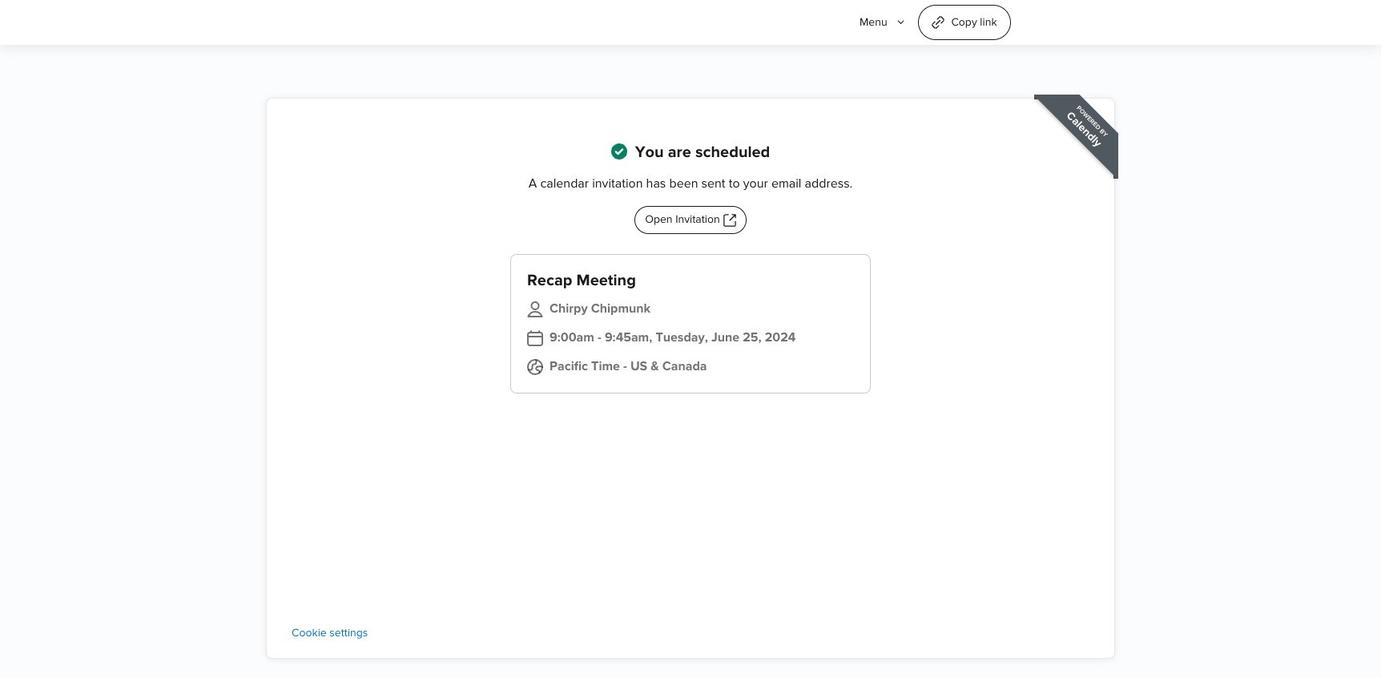 Task type: locate. For each thing, give the bounding box(es) containing it.
menu image
[[896, 17, 906, 28]]



Task type: vqa. For each thing, say whether or not it's contained in the screenshot.
Menu icon in the right of the page
yes



